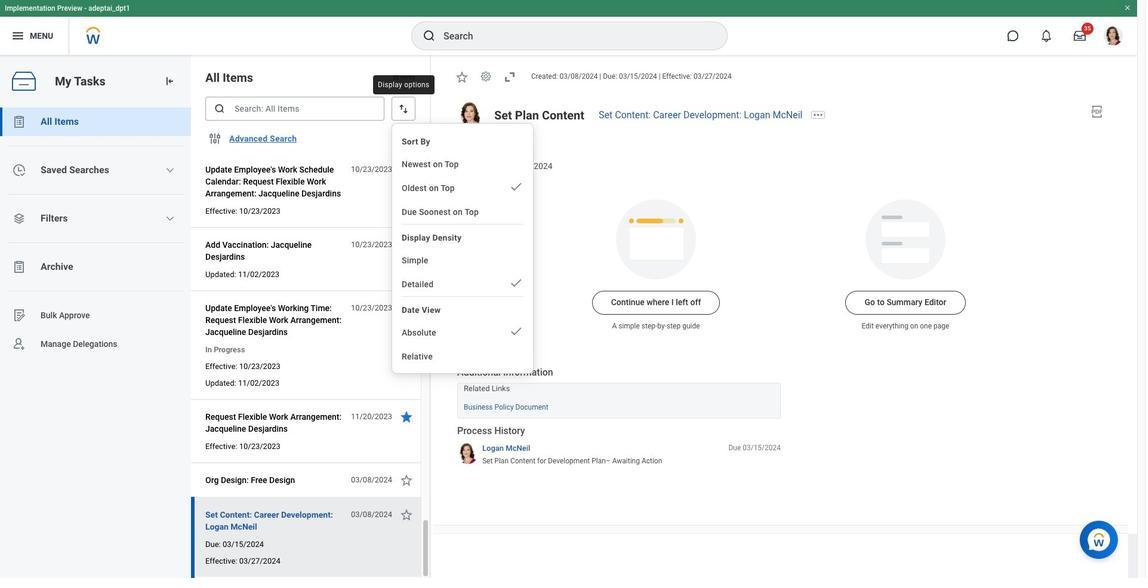 Task type: locate. For each thing, give the bounding box(es) containing it.
Search Workday  search field
[[444, 23, 703, 49]]

notifications large image
[[1041, 30, 1053, 42]]

1 vertical spatial chevron down image
[[166, 214, 175, 223]]

1 vertical spatial star image
[[400, 410, 414, 424]]

0 vertical spatial chevron down image
[[166, 165, 175, 175]]

employee's photo (logan mcneil) image
[[458, 102, 485, 130]]

view printable version (pdf) image
[[1091, 104, 1105, 119]]

fullscreen image
[[503, 70, 517, 84]]

gear image
[[480, 71, 492, 83]]

transformation import image
[[164, 75, 176, 87]]

star image
[[455, 70, 470, 84], [400, 162, 414, 177], [400, 238, 414, 252], [400, 508, 414, 522]]

chevron down image
[[166, 165, 175, 175], [166, 214, 175, 223]]

1 chevron down image from the top
[[166, 165, 175, 175]]

list
[[0, 108, 191, 358]]

star image
[[400, 301, 414, 315], [400, 410, 414, 424], [400, 473, 414, 487]]

2 vertical spatial check image
[[510, 324, 524, 339]]

inbox large image
[[1075, 30, 1087, 42]]

0 vertical spatial check image
[[510, 180, 524, 194]]

clipboard image
[[12, 260, 26, 274]]

clock check image
[[12, 163, 26, 177]]

sort image
[[398, 103, 410, 115]]

0 vertical spatial star image
[[400, 301, 414, 315]]

2 chevron down image from the top
[[166, 214, 175, 223]]

profile logan mcneil image
[[1104, 26, 1124, 48]]

additional information region
[[458, 366, 781, 418]]

process history region
[[458, 424, 781, 470]]

menu
[[392, 128, 533, 369]]

3 check image from the top
[[510, 324, 524, 339]]

2 vertical spatial star image
[[400, 473, 414, 487]]

1 vertical spatial check image
[[510, 276, 524, 290]]

search image
[[422, 29, 437, 43]]

banner
[[0, 0, 1138, 55]]

tooltip
[[371, 73, 437, 97]]

3 star image from the top
[[400, 473, 414, 487]]

check image
[[510, 180, 524, 194], [510, 276, 524, 290], [510, 324, 524, 339]]

search image
[[214, 103, 226, 115]]

2 check image from the top
[[510, 276, 524, 290]]

user plus image
[[12, 337, 26, 351]]

justify image
[[11, 29, 25, 43]]



Task type: describe. For each thing, give the bounding box(es) containing it.
2 star image from the top
[[400, 410, 414, 424]]

item list element
[[191, 0, 431, 578]]

1 check image from the top
[[510, 180, 524, 194]]

clipboard image
[[12, 115, 26, 129]]

Search: All Items text field
[[205, 97, 385, 121]]

chevron down image for clock check image
[[166, 165, 175, 175]]

perspective image
[[12, 211, 26, 226]]

close environment banner image
[[1125, 4, 1132, 11]]

configure image
[[208, 131, 222, 146]]

1 star image from the top
[[400, 301, 414, 315]]

rename image
[[12, 308, 26, 323]]

chevron down image for perspective icon
[[166, 214, 175, 223]]



Task type: vqa. For each thing, say whether or not it's contained in the screenshot.
Worker History's WORKER
no



